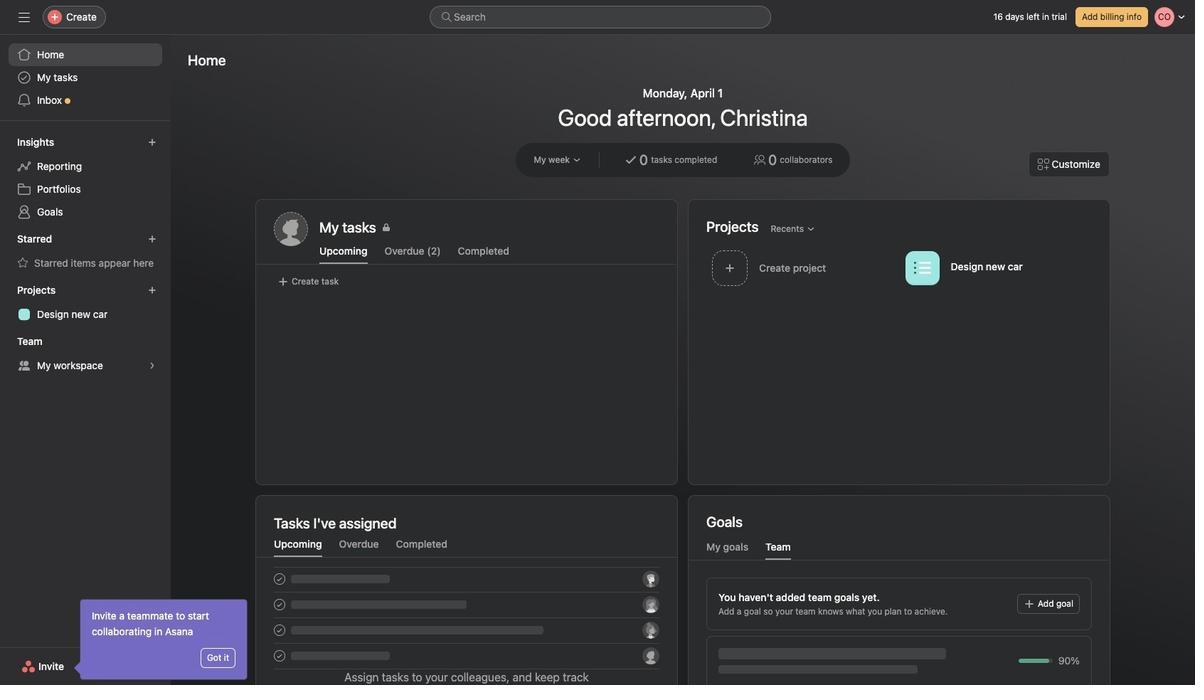 Task type: locate. For each thing, give the bounding box(es) containing it.
insights element
[[0, 130, 171, 226]]

starred element
[[0, 226, 171, 278]]

hide sidebar image
[[19, 11, 30, 23]]

tooltip
[[76, 600, 247, 680]]

list box
[[430, 6, 771, 28]]

new insights image
[[148, 138, 157, 147]]

list item
[[707, 246, 900, 290]]

projects element
[[0, 278, 171, 329]]

see details, my workspace image
[[148, 361, 157, 370]]



Task type: describe. For each thing, give the bounding box(es) containing it.
new project or portfolio image
[[148, 286, 157, 295]]

global element
[[0, 35, 171, 120]]

add profile photo image
[[274, 212, 308, 246]]

teams element
[[0, 329, 171, 380]]

list image
[[914, 259, 931, 276]]

add items to starred image
[[148, 235, 157, 243]]



Task type: vqa. For each thing, say whether or not it's contained in the screenshot.
2nd Mark complete checkbox from the bottom
no



